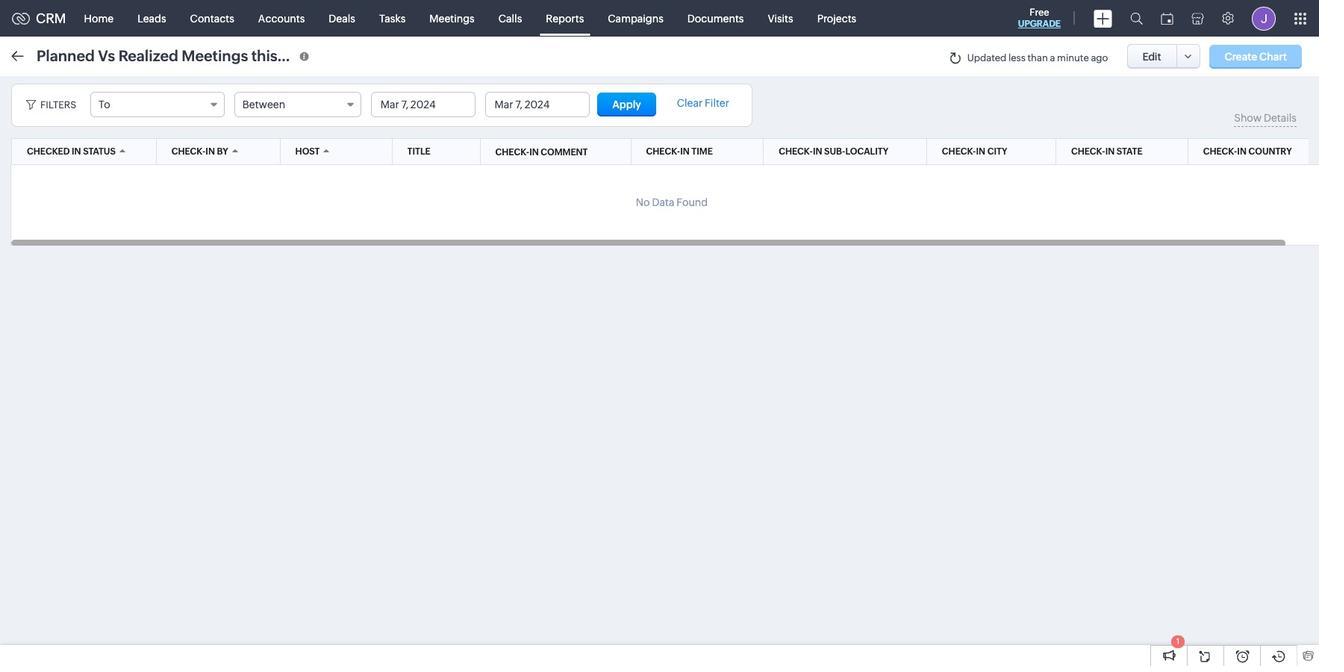 Task type: vqa. For each thing, say whether or not it's contained in the screenshot.
the left mmm d, yyyy 'Text Box'
yes



Task type: locate. For each thing, give the bounding box(es) containing it.
visits
[[768, 12, 793, 24]]

in left country
[[1238, 146, 1247, 157]]

vs
[[98, 47, 115, 64]]

country
[[1249, 146, 1292, 157]]

ago
[[1091, 52, 1108, 64]]

clear
[[677, 97, 703, 109]]

7 in from the left
[[1238, 146, 1247, 157]]

meetings left calls
[[430, 12, 475, 24]]

leads link
[[126, 0, 178, 36]]

minute
[[1057, 52, 1089, 64]]

0 vertical spatial meetings
[[430, 12, 475, 24]]

profile image
[[1252, 6, 1276, 30]]

accounts link
[[246, 0, 317, 36]]

3 check- from the left
[[779, 146, 813, 157]]

reports
[[546, 12, 584, 24]]

1 mmm d, yyyy text field from the left
[[372, 93, 475, 116]]

check- for check-in comment
[[495, 147, 530, 157]]

upgrade
[[1018, 19, 1061, 29]]

campaigns link
[[596, 0, 676, 36]]

meetings down contacts
[[182, 47, 248, 64]]

no data found
[[636, 196, 708, 208]]

create menu image
[[1094, 9, 1113, 27]]

5 in from the left
[[976, 146, 986, 157]]

a
[[1050, 52, 1055, 64]]

free
[[1030, 7, 1050, 18]]

create chart
[[1225, 50, 1287, 62]]

tasks
[[379, 12, 406, 24]]

4 check- from the left
[[942, 146, 976, 157]]

2 check- from the left
[[646, 146, 680, 157]]

search element
[[1122, 0, 1152, 37]]

deals
[[329, 12, 355, 24]]

contacts
[[190, 12, 234, 24]]

check- left time
[[646, 146, 680, 157]]

4 in from the left
[[813, 146, 822, 157]]

1 horizontal spatial mmm d, yyyy text field
[[486, 93, 589, 116]]

check- left comment at the top left
[[495, 147, 530, 157]]

status
[[83, 146, 116, 157]]

in left state
[[1106, 146, 1115, 157]]

8 in from the left
[[530, 147, 539, 157]]

Between field
[[234, 92, 361, 117]]

check- left state
[[1071, 146, 1106, 157]]

apply
[[612, 99, 641, 111]]

in left by
[[206, 146, 215, 157]]

1 check- from the left
[[172, 146, 206, 157]]

tasks link
[[367, 0, 418, 36]]

less
[[1009, 52, 1026, 64]]

search image
[[1130, 12, 1143, 25]]

3 in from the left
[[680, 146, 690, 157]]

in for by
[[206, 146, 215, 157]]

calls link
[[487, 0, 534, 36]]

check- left 'city'
[[942, 146, 976, 157]]

updated less than a minute ago
[[967, 52, 1108, 64]]

check-in time
[[646, 146, 713, 157]]

planned vs realized meetings this month
[[37, 47, 327, 64]]

in for city
[[976, 146, 986, 157]]

profile element
[[1243, 0, 1285, 36]]

leads
[[137, 12, 166, 24]]

in for status
[[72, 146, 81, 157]]

home
[[84, 12, 114, 24]]

6 check- from the left
[[1203, 146, 1238, 157]]

in left the status
[[72, 146, 81, 157]]

city
[[988, 146, 1008, 157]]

in left time
[[680, 146, 690, 157]]

clear filter
[[677, 97, 729, 109]]

create
[[1225, 50, 1258, 62]]

5 check- from the left
[[1071, 146, 1106, 157]]

locality
[[846, 146, 889, 157]]

comment
[[541, 147, 588, 157]]

1 in from the left
[[72, 146, 81, 157]]

2 in from the left
[[206, 146, 215, 157]]

in left 'city'
[[976, 146, 986, 157]]

0 horizontal spatial meetings
[[182, 47, 248, 64]]

6 in from the left
[[1106, 146, 1115, 157]]

updated
[[967, 52, 1007, 64]]

sub-
[[824, 146, 846, 157]]

campaigns
[[608, 12, 664, 24]]

meetings
[[430, 12, 475, 24], [182, 47, 248, 64]]

in
[[72, 146, 81, 157], [206, 146, 215, 157], [680, 146, 690, 157], [813, 146, 822, 157], [976, 146, 986, 157], [1106, 146, 1115, 157], [1238, 146, 1247, 157], [530, 147, 539, 157]]

check-in by
[[172, 146, 228, 157]]

check-in sub-locality
[[779, 146, 889, 157]]

To field
[[90, 92, 225, 117]]

check-
[[172, 146, 206, 157], [646, 146, 680, 157], [779, 146, 813, 157], [942, 146, 976, 157], [1071, 146, 1106, 157], [1203, 146, 1238, 157], [495, 147, 530, 157]]

mmm d, yyyy text field up title
[[372, 93, 475, 116]]

check- left by
[[172, 146, 206, 157]]

home link
[[72, 0, 126, 36]]

apply button
[[598, 93, 656, 116]]

create menu element
[[1085, 0, 1122, 36]]

in left comment at the top left
[[530, 147, 539, 157]]

check- left country
[[1203, 146, 1238, 157]]

mmm d, yyyy text field up check-in comment
[[486, 93, 589, 116]]

checked
[[27, 146, 70, 157]]

MMM D, YYYY text field
[[372, 93, 475, 116], [486, 93, 589, 116]]

7 check- from the left
[[495, 147, 530, 157]]

in left sub-
[[813, 146, 822, 157]]

0 horizontal spatial mmm d, yyyy text field
[[372, 93, 475, 116]]

than
[[1028, 52, 1048, 64]]

check- for check-in city
[[942, 146, 976, 157]]

check- left sub-
[[779, 146, 813, 157]]



Task type: describe. For each thing, give the bounding box(es) containing it.
planned
[[37, 47, 95, 64]]

no
[[636, 196, 650, 208]]

1 horizontal spatial meetings
[[430, 12, 475, 24]]

data
[[652, 196, 675, 208]]

realized
[[118, 47, 178, 64]]

chart
[[1260, 50, 1287, 62]]

host
[[295, 146, 320, 157]]

check- for check-in by
[[172, 146, 206, 157]]

2 mmm d, yyyy text field from the left
[[486, 93, 589, 116]]

title
[[407, 146, 431, 157]]

logo image
[[12, 12, 30, 24]]

visits link
[[756, 0, 805, 36]]

1 vertical spatial meetings
[[182, 47, 248, 64]]

to
[[99, 99, 110, 111]]

in for country
[[1238, 146, 1247, 157]]

check-in comment
[[495, 147, 588, 157]]

crm
[[36, 10, 66, 26]]

check-in state
[[1071, 146, 1143, 157]]

check-in city
[[942, 146, 1008, 157]]

check- for check-in state
[[1071, 146, 1106, 157]]

check- for check-in sub-locality
[[779, 146, 813, 157]]

documents link
[[676, 0, 756, 36]]

projects link
[[805, 0, 869, 36]]

create chart button
[[1210, 44, 1302, 68]]

1
[[1177, 637, 1180, 646]]

in for state
[[1106, 146, 1115, 157]]

reports link
[[534, 0, 596, 36]]

check-in country
[[1203, 146, 1292, 157]]

by
[[217, 146, 228, 157]]

state
[[1117, 146, 1143, 157]]

calls
[[499, 12, 522, 24]]

edit button
[[1127, 44, 1177, 69]]

this
[[251, 47, 278, 64]]

time
[[692, 146, 713, 157]]

in for sub-
[[813, 146, 822, 157]]

check- for check-in country
[[1203, 146, 1238, 157]]

checked in status
[[27, 146, 116, 157]]

edit
[[1143, 50, 1162, 62]]

between
[[243, 99, 285, 111]]

month
[[281, 47, 327, 64]]

filters
[[40, 99, 76, 111]]

filter
[[705, 97, 729, 109]]

deals link
[[317, 0, 367, 36]]

free upgrade
[[1018, 7, 1061, 29]]

check- for check-in time
[[646, 146, 680, 157]]

meetings link
[[418, 0, 487, 36]]

found
[[677, 196, 708, 208]]

crm link
[[12, 10, 66, 26]]

calendar image
[[1161, 12, 1174, 24]]

in for comment
[[530, 147, 539, 157]]

projects
[[817, 12, 857, 24]]

in for time
[[680, 146, 690, 157]]

accounts
[[258, 12, 305, 24]]

documents
[[688, 12, 744, 24]]

contacts link
[[178, 0, 246, 36]]



